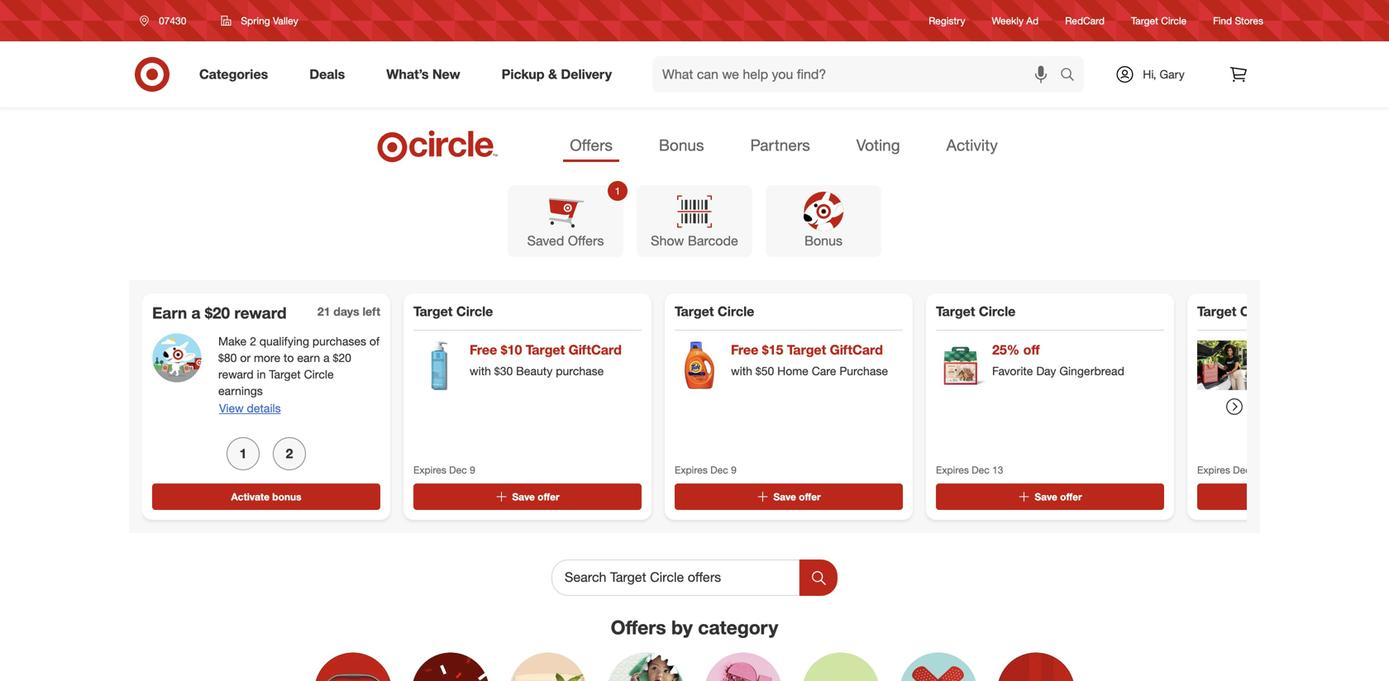 Task type: vqa. For each thing, say whether or not it's contained in the screenshot.
Activate Bonus button
yes



Task type: locate. For each thing, give the bounding box(es) containing it.
a right earn
[[324, 351, 330, 365]]

1 free from the left
[[470, 342, 497, 358]]

target up beauty
[[526, 342, 565, 358]]

target up home
[[787, 342, 827, 358]]

25% off favorite day gingerbread
[[993, 342, 1125, 378]]

2 save from the left
[[774, 491, 797, 503]]

1 horizontal spatial a
[[324, 351, 330, 365]]

1 vertical spatial reward
[[218, 367, 254, 382]]

1 horizontal spatial offer
[[799, 491, 821, 503]]

with for free $10 target giftcard
[[470, 364, 491, 378]]

1
[[615, 185, 621, 197], [240, 446, 247, 462]]

0 horizontal spatial offer
[[538, 491, 560, 503]]

save for $15
[[774, 491, 797, 503]]

2
[[250, 334, 256, 349], [286, 446, 293, 462]]

1 up activate
[[240, 446, 247, 462]]

9
[[470, 464, 475, 476], [731, 464, 737, 476]]

save for off
[[1035, 491, 1058, 503]]

$30
[[495, 364, 513, 378]]

0 horizontal spatial save offer button
[[414, 484, 642, 510]]

2 offer from the left
[[799, 491, 821, 503]]

offers
[[570, 136, 613, 155], [568, 233, 604, 249], [611, 616, 666, 639]]

0 horizontal spatial giftcard
[[569, 342, 622, 358]]

0 vertical spatial a
[[192, 304, 201, 323]]

4 expires from the left
[[1198, 464, 1231, 476]]

save offer for $10
[[512, 491, 560, 503]]

circle left find
[[1162, 14, 1187, 27]]

category
[[698, 616, 779, 639]]

1 save from the left
[[512, 491, 535, 503]]

spring valley button
[[210, 6, 309, 36]]

target circle for free $10 target giftcard
[[414, 304, 493, 320]]

save offer for off
[[1035, 491, 1083, 503]]

with
[[470, 364, 491, 378], [731, 364, 753, 378]]

1 horizontal spatial free
[[731, 342, 759, 358]]

all image
[[314, 653, 392, 682]]

qualifying
[[260, 334, 309, 349]]

activate bonus
[[231, 491, 302, 503]]

giftcard inside the free $10 target giftcard with $30 beauty purchase
[[569, 342, 622, 358]]

$20 down purchases
[[333, 351, 352, 365]]

dec for 25% off
[[972, 464, 990, 476]]

target circle link
[[1132, 14, 1187, 28]]

1 giftcard from the left
[[569, 342, 622, 358]]

free left $10
[[470, 342, 497, 358]]

purchase
[[556, 364, 604, 378]]

spring
[[241, 14, 270, 27]]

2 with from the left
[[731, 364, 753, 378]]

what's new link
[[372, 56, 481, 93]]

0 horizontal spatial save offer
[[512, 491, 560, 503]]

with for free $15 target giftcard
[[731, 364, 753, 378]]

offers link
[[564, 131, 620, 162]]

save for $10
[[512, 491, 535, 503]]

gary
[[1160, 67, 1185, 81]]

1 vertical spatial 2
[[286, 446, 293, 462]]

target circle up free $15 target giftcard  with $50 home care purchase image
[[675, 304, 755, 320]]

target up free $15 target giftcard  with $50 home care purchase image
[[675, 304, 714, 320]]

0 horizontal spatial expires dec 9
[[414, 464, 475, 476]]

None text field
[[552, 560, 800, 596]]

target up free $10 target giftcard  with $30 beauty purchase image
[[414, 304, 453, 320]]

with inside the free $10 target giftcard with $30 beauty purchase
[[470, 364, 491, 378]]

target circle up the 50%off shipt annual membership get unlimited same day delivery on $35+ orders image
[[1198, 304, 1278, 320]]

save
[[512, 491, 535, 503], [774, 491, 797, 503], [1035, 491, 1058, 503]]

offers down delivery
[[570, 136, 613, 155]]

with left $30 on the bottom
[[470, 364, 491, 378]]

3 save offer button from the left
[[936, 484, 1165, 510]]

3 expires from the left
[[936, 464, 969, 476]]

1 horizontal spatial save offer
[[774, 491, 821, 503]]

1 horizontal spatial 2
[[286, 446, 293, 462]]

free inside "free $15 target giftcard with $50 home care purchase"
[[731, 342, 759, 358]]

target up hi,
[[1132, 14, 1159, 27]]

1 horizontal spatial save
[[774, 491, 797, 503]]

1 9 from the left
[[470, 464, 475, 476]]

pickup & delivery link
[[488, 56, 633, 93]]

1 horizontal spatial giftcard
[[830, 342, 883, 358]]

2 horizontal spatial save offer button
[[936, 484, 1165, 510]]

2 giftcard from the left
[[830, 342, 883, 358]]

1 vertical spatial 1
[[240, 446, 247, 462]]

day
[[1037, 364, 1057, 378]]

free $15 target giftcard  with $50 home care purchase image
[[675, 341, 725, 390]]

partners link
[[744, 131, 817, 162]]

registry link
[[929, 14, 966, 28]]

weekly ad link
[[992, 14, 1039, 28]]

giftcard for free $10 target giftcard
[[569, 342, 622, 358]]

target
[[1132, 14, 1159, 27], [414, 304, 453, 320], [675, 304, 714, 320], [936, 304, 976, 320], [1198, 304, 1237, 320], [526, 342, 565, 358], [787, 342, 827, 358], [269, 367, 301, 382]]

health image
[[900, 653, 978, 682]]

with inside "free $15 target giftcard with $50 home care purchase"
[[731, 364, 753, 378]]

offers right saved
[[568, 233, 604, 249]]

circle down earn
[[304, 367, 334, 382]]

0 horizontal spatial free
[[470, 342, 497, 358]]

redcard link
[[1066, 14, 1105, 28]]

save offer button for $15
[[675, 484, 903, 510]]

0 horizontal spatial 1
[[240, 446, 247, 462]]

1 horizontal spatial bonus
[[805, 233, 843, 249]]

target circle for 25% off
[[936, 304, 1016, 320]]

3 dec from the left
[[972, 464, 990, 476]]

2 save offer button from the left
[[675, 484, 903, 510]]

bonus button
[[766, 185, 882, 257]]

1 horizontal spatial expires dec 9
[[675, 464, 737, 476]]

target circle up 25%
[[936, 304, 1016, 320]]

bonus
[[659, 136, 704, 155], [805, 233, 843, 249]]

3 offer from the left
[[1061, 491, 1083, 503]]

beauty
[[516, 364, 553, 378]]

expires for 25% off
[[936, 464, 969, 476]]

make 2 qualifying purchases of $80 or more to earn a $20 reward in target circle earnings view details
[[218, 334, 380, 416]]

target down the to
[[269, 367, 301, 382]]

valley
[[273, 14, 298, 27]]

giftcard inside "free $15 target giftcard with $50 home care purchase"
[[830, 342, 883, 358]]

offers up 'baby' image
[[611, 616, 666, 639]]

2 up or
[[250, 334, 256, 349]]

1 vertical spatial bonus
[[805, 233, 843, 249]]

$10
[[501, 342, 522, 358]]

0 horizontal spatial bonus
[[659, 136, 704, 155]]

offer for $15
[[799, 491, 821, 503]]

1 save offer button from the left
[[414, 484, 642, 510]]

0 horizontal spatial with
[[470, 364, 491, 378]]

1 horizontal spatial save offer button
[[675, 484, 903, 510]]

1 save offer from the left
[[512, 491, 560, 503]]

days
[[334, 304, 360, 319]]

$20
[[205, 304, 230, 323], [333, 351, 352, 365]]

free $15 target giftcard with $50 home care purchase
[[731, 342, 889, 378]]

free left $15
[[731, 342, 759, 358]]

1 horizontal spatial $20
[[333, 351, 352, 365]]

2 expires dec 9 from the left
[[675, 464, 737, 476]]

free for free $15 target giftcard
[[731, 342, 759, 358]]

baby image
[[607, 653, 685, 682]]

reward up earnings
[[218, 367, 254, 382]]

0 vertical spatial $20
[[205, 304, 230, 323]]

free
[[470, 342, 497, 358], [731, 342, 759, 358]]

2 dec from the left
[[711, 464, 729, 476]]

search
[[1053, 68, 1093, 84]]

target inside the free $10 target giftcard with $30 beauty purchase
[[526, 342, 565, 358]]

0 vertical spatial 2
[[250, 334, 256, 349]]

1 vertical spatial $20
[[333, 351, 352, 365]]

1 horizontal spatial 1
[[615, 185, 621, 197]]

target inside "free $15 target giftcard with $50 home care purchase"
[[787, 342, 827, 358]]

save offer button for off
[[936, 484, 1165, 510]]

0 horizontal spatial $20
[[205, 304, 230, 323]]

weekly ad
[[992, 14, 1039, 27]]

activate bonus button
[[152, 484, 381, 510]]

0 horizontal spatial save
[[512, 491, 535, 503]]

1 expires from the left
[[414, 464, 447, 476]]

2 9 from the left
[[731, 464, 737, 476]]

details
[[247, 401, 281, 416]]

2 up bonus
[[286, 446, 293, 462]]

voting
[[857, 136, 901, 155]]

2 horizontal spatial save offer
[[1035, 491, 1083, 503]]

offer for $10
[[538, 491, 560, 503]]

circle inside "link"
[[1162, 14, 1187, 27]]

free inside the free $10 target giftcard with $30 beauty purchase
[[470, 342, 497, 358]]

offer for off
[[1061, 491, 1083, 503]]

categories
[[199, 66, 268, 82]]

expires
[[414, 464, 447, 476], [675, 464, 708, 476], [936, 464, 969, 476], [1198, 464, 1231, 476]]

dec
[[449, 464, 467, 476], [711, 464, 729, 476], [972, 464, 990, 476], [1234, 464, 1251, 476]]

3 save offer from the left
[[1035, 491, 1083, 503]]

2 horizontal spatial offer
[[1061, 491, 1083, 503]]

$20 up make
[[205, 304, 230, 323]]

1 down the offers link
[[615, 185, 621, 197]]

save offer button
[[414, 484, 642, 510], [675, 484, 903, 510], [936, 484, 1165, 510]]

expires dec 4
[[1198, 464, 1260, 476]]

a right earn at the top left of the page
[[192, 304, 201, 323]]

1 expires dec 9 from the left
[[414, 464, 475, 476]]

2 vertical spatial offers
[[611, 616, 666, 639]]

1 vertical spatial a
[[324, 351, 330, 365]]

2 horizontal spatial save
[[1035, 491, 1058, 503]]

reward up qualifying
[[234, 304, 287, 323]]

0 vertical spatial 1
[[615, 185, 621, 197]]

target circle up free $10 target giftcard  with $30 beauty purchase image
[[414, 304, 493, 320]]

offers inside the offers link
[[570, 136, 613, 155]]

free $10 target giftcard  with $30 beauty purchase image
[[414, 341, 463, 390]]

4 dec from the left
[[1234, 464, 1251, 476]]

25% off favorite day gingerbread image
[[936, 341, 986, 390]]

1 dec from the left
[[449, 464, 467, 476]]

1 horizontal spatial 9
[[731, 464, 737, 476]]

activate
[[231, 491, 270, 503]]

with left '$50'
[[731, 364, 753, 378]]

circle
[[1162, 14, 1187, 27], [457, 304, 493, 320], [718, 304, 755, 320], [979, 304, 1016, 320], [1241, 304, 1278, 320], [304, 367, 334, 382]]

2 free from the left
[[731, 342, 759, 358]]

giftcard
[[569, 342, 622, 358], [830, 342, 883, 358]]

save offer button for $10
[[414, 484, 642, 510]]

1 horizontal spatial with
[[731, 364, 753, 378]]

off
[[1024, 342, 1040, 358]]

activity link
[[940, 131, 1005, 162]]

2 save offer from the left
[[774, 491, 821, 503]]

3 save from the left
[[1035, 491, 1058, 503]]

target inside make 2 qualifying purchases of $80 or more to earn a $20 reward in target circle earnings view details
[[269, 367, 301, 382]]

21 days left
[[318, 304, 381, 319]]

0 horizontal spatial 2
[[250, 334, 256, 349]]

expires dec 9
[[414, 464, 475, 476], [675, 464, 737, 476]]

1 with from the left
[[470, 364, 491, 378]]

holiday image
[[998, 653, 1075, 682]]

2 expires from the left
[[675, 464, 708, 476]]

$20 inside make 2 qualifying purchases of $80 or more to earn a $20 reward in target circle earnings view details
[[333, 351, 352, 365]]

0 vertical spatial offers
[[570, 136, 613, 155]]

adult beverages image
[[510, 653, 587, 682]]

offer
[[538, 491, 560, 503], [799, 491, 821, 503], [1061, 491, 1083, 503]]

0 horizontal spatial 9
[[470, 464, 475, 476]]

1 offer from the left
[[538, 491, 560, 503]]



Task type: describe. For each thing, give the bounding box(es) containing it.
circle up 25%
[[979, 304, 1016, 320]]

to
[[284, 351, 294, 365]]

categories link
[[185, 56, 289, 93]]

circle up the 50%off shipt annual membership get unlimited same day delivery on $35+ orders image
[[1241, 304, 1278, 320]]

What can we help you find? suggestions appear below search field
[[653, 56, 1065, 93]]

target inside "link"
[[1132, 14, 1159, 27]]

earn
[[152, 304, 187, 323]]

find
[[1214, 14, 1233, 27]]

offers by category
[[611, 616, 779, 639]]

or
[[240, 351, 251, 365]]

expires dec 13
[[936, 464, 1004, 476]]

care
[[812, 364, 837, 378]]

for you image
[[412, 653, 490, 682]]

bonus link
[[653, 131, 711, 162]]

of
[[370, 334, 380, 349]]

13
[[993, 464, 1004, 476]]

expires for free $15 target giftcard
[[675, 464, 708, 476]]

make
[[218, 334, 247, 349]]

reward inside make 2 qualifying purchases of $80 or more to earn a $20 reward in target circle earnings view details
[[218, 367, 254, 382]]

earnings
[[218, 384, 263, 398]]

favorite
[[993, 364, 1034, 378]]

purchases
[[313, 334, 367, 349]]

1 for saved offers
[[615, 185, 621, 197]]

1 vertical spatial offers
[[568, 233, 604, 249]]

deals link
[[296, 56, 366, 93]]

new
[[433, 66, 461, 82]]

50%off shipt annual membership get unlimited same day delivery on $35+ orders image
[[1198, 341, 1248, 390]]

hi, gary
[[1144, 67, 1185, 81]]

registry
[[929, 14, 966, 27]]

earn
[[297, 351, 320, 365]]

in
[[257, 367, 266, 382]]

earn a $20 reward
[[152, 304, 287, 323]]

delivery
[[561, 66, 612, 82]]

$80
[[218, 351, 237, 365]]

offers for offers
[[570, 136, 613, 155]]

saved
[[528, 233, 565, 249]]

target up the 50%off shipt annual membership get unlimited same day delivery on $35+ orders image
[[1198, 304, 1237, 320]]

target circle up hi, gary
[[1132, 14, 1187, 27]]

expires for free $10 target giftcard
[[414, 464, 447, 476]]

spring valley
[[241, 14, 298, 27]]

show barcode button
[[637, 185, 753, 257]]

0 horizontal spatial a
[[192, 304, 201, 323]]

4
[[1254, 464, 1260, 476]]

food image
[[802, 653, 880, 682]]

expires dec 9 for free $10 target giftcard
[[414, 464, 475, 476]]

&
[[548, 66, 558, 82]]

voting link
[[850, 131, 907, 162]]

home
[[778, 364, 809, 378]]

9 for free $10 target giftcard
[[470, 464, 475, 476]]

circle up free $10 target giftcard  with $30 beauty purchase image
[[457, 304, 493, 320]]

free $10 target giftcard with $30 beauty purchase
[[470, 342, 622, 378]]

target circle logo image
[[375, 129, 501, 164]]

beauty image
[[705, 653, 783, 682]]

9 for free $15 target giftcard
[[731, 464, 737, 476]]

free for free $10 target giftcard
[[470, 342, 497, 358]]

07430
[[159, 14, 186, 27]]

barcode
[[688, 233, 739, 249]]

$15
[[763, 342, 784, 358]]

circle inside make 2 qualifying purchases of $80 or more to earn a $20 reward in target circle earnings view details
[[304, 367, 334, 382]]

giftcard for free $15 target giftcard
[[830, 342, 883, 358]]

bonus inside button
[[805, 233, 843, 249]]

bonus
[[272, 491, 302, 503]]

pickup
[[502, 66, 545, 82]]

show
[[651, 233, 685, 249]]

weekly
[[992, 14, 1024, 27]]

dec for free $10 target giftcard
[[449, 464, 467, 476]]

0 vertical spatial reward
[[234, 304, 287, 323]]

find stores link
[[1214, 14, 1264, 28]]

25%
[[993, 342, 1020, 358]]

partners
[[751, 136, 811, 155]]

hi,
[[1144, 67, 1157, 81]]

dec for free $15 target giftcard
[[711, 464, 729, 476]]

saved offers
[[528, 233, 604, 249]]

ad
[[1027, 14, 1039, 27]]

purchase
[[840, 364, 889, 378]]

target up 25% off favorite day gingerbread image
[[936, 304, 976, 320]]

2 inside make 2 qualifying purchases of $80 or more to earn a $20 reward in target circle earnings view details
[[250, 334, 256, 349]]

gingerbread
[[1060, 364, 1125, 378]]

redcard
[[1066, 14, 1105, 27]]

activity
[[947, 136, 998, 155]]

0 vertical spatial bonus
[[659, 136, 704, 155]]

21
[[318, 304, 330, 319]]

deals
[[310, 66, 345, 82]]

left
[[363, 304, 381, 319]]

1 for 2
[[240, 446, 247, 462]]

what's new
[[387, 66, 461, 82]]

find stores
[[1214, 14, 1264, 27]]

show barcode
[[651, 233, 739, 249]]

save offer for $15
[[774, 491, 821, 503]]

stores
[[1236, 14, 1264, 27]]

more
[[254, 351, 281, 365]]

view
[[219, 401, 244, 416]]

offers for offers by category
[[611, 616, 666, 639]]

circle up free $15 target giftcard  with $50 home care purchase image
[[718, 304, 755, 320]]

07430 button
[[129, 6, 204, 36]]

view details button
[[218, 400, 282, 418]]

what's
[[387, 66, 429, 82]]

expires dec 9 for free $15 target giftcard
[[675, 464, 737, 476]]

pickup & delivery
[[502, 66, 612, 82]]

search button
[[1053, 56, 1093, 96]]

a inside make 2 qualifying purchases of $80 or more to earn a $20 reward in target circle earnings view details
[[324, 351, 330, 365]]

by
[[672, 616, 693, 639]]

target circle for free $15 target giftcard
[[675, 304, 755, 320]]

$50
[[756, 364, 775, 378]]



